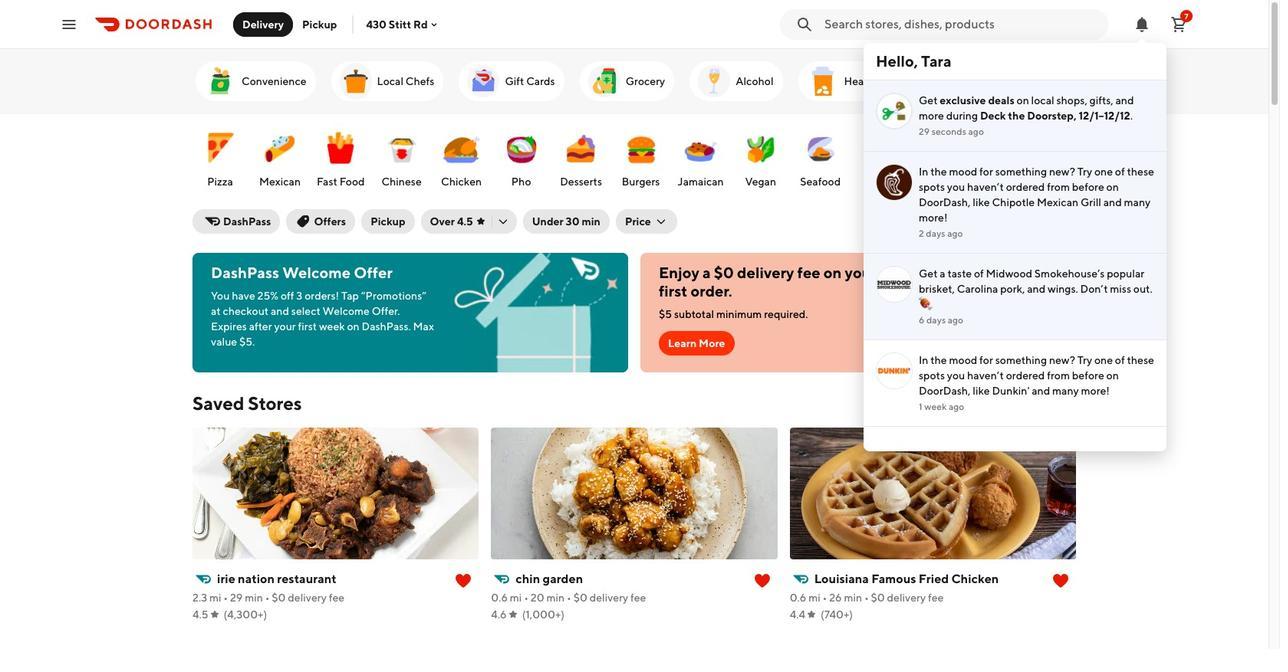 Task type: vqa. For each thing, say whether or not it's contained in the screenshot.
ON within the Enjoy a $0 delivery fee on your first order.
yes



Task type: locate. For each thing, give the bounding box(es) containing it.
$​0
[[272, 592, 286, 604], [573, 592, 587, 604], [871, 592, 885, 604]]

2 ordered from the top
[[1006, 370, 1045, 382]]

1 vertical spatial 4.5
[[193, 609, 208, 621]]

1 like from the top
[[973, 196, 990, 209]]

before inside in the mood for something new? try one of these spots you haven't ordered from before on doordash, like dunkin' and many more! 1 week ago
[[1072, 370, 1104, 382]]

a
[[703, 264, 711, 281], [940, 268, 945, 280]]

on inside in the mood for something new? try one of these spots you haven't ordered from before on doordash, like chipotle mexican grill and many more! 2 days ago
[[1106, 181, 1119, 193]]

2 haven't from the top
[[967, 370, 1004, 382]]

grocery link
[[580, 61, 674, 101]]

welcome down tap
[[323, 305, 370, 318]]

a left $0
[[703, 264, 711, 281]]

1 horizontal spatial $​0
[[573, 592, 587, 604]]

0 vertical spatial before
[[1072, 181, 1104, 193]]

from inside in the mood for something new? try one of these spots you haven't ordered from before on doordash, like dunkin' and many more! 1 week ago
[[1047, 370, 1070, 382]]

hello, tara
[[876, 52, 952, 70]]

in right asian
[[919, 166, 928, 178]]

mexican down sandwiches
[[1037, 196, 1079, 209]]

learn more
[[668, 337, 725, 350]]

your
[[845, 264, 877, 281], [274, 321, 296, 333]]

health image
[[804, 63, 841, 100]]

1 doordash, from the top
[[919, 196, 971, 209]]

0.6 for chin garden
[[491, 592, 508, 604]]

ago right 6
[[948, 314, 964, 326]]

the down deals
[[1008, 110, 1025, 122]]

1 vertical spatial offers
[[314, 216, 346, 228]]

more
[[699, 337, 725, 350]]

2 from from the top
[[1047, 370, 1070, 382]]

$​0 down famous
[[871, 592, 885, 604]]

1 vertical spatial pickup button
[[361, 209, 415, 234]]

pickup button
[[293, 12, 346, 36], [361, 209, 415, 234]]

haven't inside in the mood for something new? try one of these spots you haven't ordered from before on doordash, like dunkin' and many more! 1 week ago
[[967, 370, 1004, 382]]

one
[[1094, 166, 1113, 178], [1094, 354, 1113, 367]]

1 horizontal spatial your
[[845, 264, 877, 281]]

try for many
[[1077, 354, 1092, 367]]

mood inside in the mood for something new? try one of these spots you haven't ordered from before on doordash, like dunkin' and many more! 1 week ago
[[949, 354, 977, 367]]

$​0 down the irie nation restaurant
[[272, 592, 286, 604]]

0 vertical spatial 4.5
[[457, 216, 473, 228]]

something up dunkin'
[[995, 354, 1047, 367]]

for inside in the mood for something new? try one of these spots you haven't ordered from before on doordash, like chipotle mexican grill and many more! 2 days ago
[[980, 166, 993, 178]]

0 vertical spatial ordered
[[1006, 181, 1045, 193]]

something up chipotle
[[995, 166, 1047, 178]]

4.5 right over
[[457, 216, 473, 228]]

2 these from the top
[[1127, 354, 1154, 367]]

20
[[531, 592, 544, 604]]

and inside you have 25% off 3 orders! tap "promotions" at checkout and select welcome offer. expires after your first week on dashpass. max value $5.
[[271, 305, 289, 318]]

1 vertical spatial one
[[1094, 354, 1113, 367]]

and right "grill"
[[1104, 196, 1122, 209]]

of inside in the mood for something new? try one of these spots you haven't ordered from before on doordash, like dunkin' and many more! 1 week ago
[[1115, 354, 1125, 367]]

(740+)
[[821, 609, 853, 621]]

2 in from the top
[[919, 354, 928, 367]]

of for in the mood for something new? try one of these spots you haven't ordered from before on doordash, like chipotle mexican grill and many more!
[[1115, 166, 1125, 178]]

mood up see
[[949, 354, 977, 367]]

1 vertical spatial first
[[298, 321, 317, 333]]

mi left 20
[[510, 592, 522, 604]]

1 one from the top
[[1094, 166, 1113, 178]]

.
[[1130, 110, 1133, 122]]

something inside in the mood for something new? try one of these spots you haven't ordered from before on doordash, like chipotle mexican grill and many more! 2 days ago
[[995, 166, 1047, 178]]

1 vertical spatial welcome
[[323, 305, 370, 318]]

fast
[[317, 176, 337, 188]]

ordered inside in the mood for something new? try one of these spots you haven't ordered from before on doordash, like chipotle mexican grill and many more! 2 days ago
[[1006, 181, 1045, 193]]

fee for irie nation restaurant
[[329, 592, 344, 604]]

week down select
[[319, 321, 345, 333]]

like inside in the mood for something new? try one of these spots you haven't ordered from before on doordash, like chipotle mexican grill and many more! 2 days ago
[[973, 196, 990, 209]]

spots inside in the mood for something new? try one of these spots you haven't ordered from before on doordash, like dunkin' and many more! 1 week ago
[[919, 370, 945, 382]]

$​0 down garden
[[573, 592, 587, 604]]

deck
[[980, 110, 1006, 122]]

0 horizontal spatial mexican
[[259, 176, 301, 188]]

days right 6
[[926, 314, 946, 326]]

1 vertical spatial 29
[[230, 592, 243, 604]]

under 30 min button
[[523, 209, 610, 234]]

and inside in the mood for something new? try one of these spots you haven't ordered from before on doordash, like chipotle mexican grill and many more! 2 days ago
[[1104, 196, 1122, 209]]

2 mi from the left
[[510, 592, 522, 604]]

• left 20
[[524, 592, 529, 604]]

0.6 up '4.6' in the bottom left of the page
[[491, 592, 508, 604]]

2 something from the top
[[995, 354, 1047, 367]]

all
[[986, 397, 999, 410]]

smokehouse's
[[1035, 268, 1105, 280]]

mexican left "fast"
[[259, 176, 301, 188]]

0 horizontal spatial chicken
[[441, 176, 482, 188]]

your inside you have 25% off 3 orders! tap "promotions" at checkout and select welcome offer. expires after your first week on dashpass. max value $5.
[[274, 321, 296, 333]]

0 vertical spatial your
[[845, 264, 877, 281]]

these down out. at top
[[1127, 354, 1154, 367]]

haven't up chipotle
[[967, 181, 1004, 193]]

29 up the "(4,300+)" on the bottom left
[[230, 592, 243, 604]]

and inside in the mood for something new? try one of these spots you haven't ordered from before on doordash, like dunkin' and many more! 1 week ago
[[1032, 385, 1050, 397]]

local chefs link
[[331, 61, 444, 101]]

1 days from the top
[[926, 228, 945, 239]]

convenience image
[[202, 63, 239, 100]]

before for many
[[1072, 370, 1104, 382]]

new? down deck the doorstep, 12/1–12/12 .
[[1049, 166, 1075, 178]]

and right pork,
[[1027, 283, 1046, 295]]

chipotle
[[992, 196, 1035, 209]]

1 vertical spatial chicken
[[951, 572, 999, 587]]

chicken
[[441, 176, 482, 188], [951, 572, 999, 587]]

0 horizontal spatial pickup
[[302, 18, 337, 30]]

0 vertical spatial get
[[919, 94, 938, 107]]

0 vertical spatial for
[[980, 166, 993, 178]]

0 vertical spatial many
[[1124, 196, 1151, 209]]

the inside in the mood for something new? try one of these spots you haven't ordered from before on doordash, like chipotle mexican grill and many more! 2 days ago
[[931, 166, 947, 178]]

of
[[1115, 166, 1125, 178], [974, 268, 984, 280], [1115, 354, 1125, 367]]

chicken right 'fried'
[[951, 572, 999, 587]]

1 click to remove this store from your saved list image from the left
[[753, 572, 771, 591]]

these for in the mood for something new? try one of these spots you haven't ordered from before on doordash, like dunkin' and many more!
[[1127, 354, 1154, 367]]

these inside in the mood for something new? try one of these spots you haven't ordered from before on doordash, like dunkin' and many more! 1 week ago
[[1127, 354, 1154, 367]]

welcome
[[282, 264, 351, 281], [323, 305, 370, 318]]

something
[[995, 166, 1047, 178], [995, 354, 1047, 367]]

seafood
[[800, 176, 841, 188]]

like down soup
[[973, 196, 990, 209]]

you up see
[[947, 370, 965, 382]]

2 $​0 from the left
[[573, 592, 587, 604]]

doordash, inside in the mood for something new? try one of these spots you haven't ordered from before on doordash, like dunkin' and many more! 1 week ago
[[919, 385, 971, 397]]

ago
[[968, 126, 984, 137], [947, 228, 963, 239], [948, 314, 964, 326], [949, 401, 964, 413]]

•
[[223, 592, 228, 604], [265, 592, 270, 604], [524, 592, 529, 604], [567, 592, 571, 604], [823, 592, 827, 604], [864, 592, 869, 604]]

ago right 2
[[947, 228, 963, 239]]

1 0.6 from the left
[[491, 592, 508, 604]]

mood
[[949, 166, 977, 178], [949, 354, 977, 367]]

pickup button down 'chinese' at the left top
[[361, 209, 415, 234]]

ago inside get a taste of midwood smokehouse's popular brisket, carolina pork, and wings. don't miss out. 🍖 6 days ago
[[948, 314, 964, 326]]

0 vertical spatial haven't
[[967, 181, 1004, 193]]

pets image
[[908, 63, 945, 100]]

0 horizontal spatial 29
[[230, 592, 243, 604]]

pickup right delivery button
[[302, 18, 337, 30]]

0 horizontal spatial click to remove this store from your saved list image
[[753, 572, 771, 591]]

1 horizontal spatial click to remove this store from your saved list image
[[1052, 572, 1070, 591]]

famous
[[871, 572, 916, 587]]

orders!
[[305, 290, 339, 302]]

0 horizontal spatial mi
[[209, 592, 221, 604]]

welcome inside you have 25% off 3 orders! tap "promotions" at checkout and select welcome offer. expires after your first week on dashpass. max value $5.
[[323, 305, 370, 318]]

a up brisket,
[[940, 268, 945, 280]]

for up dunkin'
[[980, 354, 993, 367]]

2 mood from the top
[[949, 354, 977, 367]]

1 vertical spatial these
[[1127, 354, 1154, 367]]

2 you from the top
[[947, 370, 965, 382]]

2 get from the top
[[919, 268, 938, 280]]

1 vertical spatial mood
[[949, 354, 977, 367]]

offers
[[1040, 75, 1071, 87], [314, 216, 346, 228]]

0.6 up "4.4"
[[790, 592, 806, 604]]

1 vertical spatial mexican
[[1037, 196, 1079, 209]]

1 vertical spatial like
[[973, 385, 990, 397]]

delivery right $0
[[737, 264, 794, 281]]

like inside in the mood for something new? try one of these spots you haven't ordered from before on doordash, like dunkin' and many more! 1 week ago
[[973, 385, 990, 397]]

and
[[1116, 94, 1134, 107], [1104, 196, 1122, 209], [1027, 283, 1046, 295], [271, 305, 289, 318], [1032, 385, 1050, 397]]

chinese
[[382, 176, 422, 188]]

you inside in the mood for something new? try one of these spots you haven't ordered from before on doordash, like dunkin' and many more! 1 week ago
[[947, 370, 965, 382]]

get for get a taste of midwood smokehouse's popular brisket, carolina pork, and wings. don't miss out. 🍖 6 days ago
[[919, 268, 938, 280]]

• left 26
[[823, 592, 827, 604]]

1 spots from the top
[[919, 181, 945, 193]]

one inside in the mood for something new? try one of these spots you haven't ordered from before on doordash, like chipotle mexican grill and many more! 2 days ago
[[1094, 166, 1113, 178]]

one inside in the mood for something new? try one of these spots you haven't ordered from before on doordash, like dunkin' and many more! 1 week ago
[[1094, 354, 1113, 367]]

1 vertical spatial from
[[1047, 370, 1070, 382]]

1 get from the top
[[919, 94, 938, 107]]

irie
[[217, 572, 235, 587]]

mi left 26
[[809, 592, 820, 604]]

new? inside in the mood for something new? try one of these spots you haven't ordered from before on doordash, like dunkin' and many more! 1 week ago
[[1049, 354, 1075, 367]]

deals
[[988, 94, 1015, 107]]

min up the "(4,300+)" on the bottom left
[[245, 592, 263, 604]]

seconds
[[932, 126, 966, 137]]

$0
[[714, 264, 734, 281]]

1 you from the top
[[947, 181, 965, 193]]

more! right previous button of carousel image
[[1081, 385, 1110, 397]]

0 vertical spatial you
[[947, 181, 965, 193]]

1 vertical spatial new?
[[1049, 354, 1075, 367]]

these inside in the mood for something new? try one of these spots you haven't ordered from before on doordash, like chipotle mexican grill and many more! 2 days ago
[[1127, 166, 1154, 178]]

1 horizontal spatial mexican
[[1037, 196, 1079, 209]]

1 horizontal spatial a
[[940, 268, 945, 280]]

food
[[340, 176, 365, 188]]

and inside the on local shops, gifts, and more during
[[1116, 94, 1134, 107]]

you left soup
[[947, 181, 965, 193]]

the down seconds on the top
[[931, 166, 947, 178]]

1 vertical spatial in
[[919, 354, 928, 367]]

1 horizontal spatial 0.6
[[790, 592, 806, 604]]

pickup button right "delivery"
[[293, 12, 346, 36]]

dashpass
[[223, 216, 271, 228], [211, 264, 279, 281]]

welcome up orders!
[[282, 264, 351, 281]]

1 vertical spatial the
[[931, 166, 947, 178]]

0 vertical spatial 29
[[919, 126, 930, 137]]

fried
[[919, 572, 949, 587]]

26
[[829, 592, 842, 604]]

0 vertical spatial mood
[[949, 166, 977, 178]]

gift cards image
[[465, 63, 502, 100]]

try inside in the mood for something new? try one of these spots you haven't ordered from before on doordash, like chipotle mexican grill and many more! 2 days ago
[[1077, 166, 1092, 178]]

try down don't on the right top of page
[[1077, 354, 1092, 367]]

1 for from the top
[[980, 166, 993, 178]]

spots for in the mood for something new? try one of these spots you haven't ordered from before on doordash, like dunkin' and many more!
[[919, 370, 945, 382]]

in down 6
[[919, 354, 928, 367]]

delivery down "louisiana famous fried chicken" at bottom right
[[887, 592, 926, 604]]

like for dunkin'
[[973, 385, 990, 397]]

ago inside in the mood for something new? try one of these spots you haven't ordered from before on doordash, like dunkin' and many more! 1 week ago
[[949, 401, 964, 413]]

mexican inside in the mood for something new? try one of these spots you haven't ordered from before on doordash, like chipotle mexican grill and many more! 2 days ago
[[1037, 196, 1079, 209]]

1 vertical spatial pickup
[[371, 216, 405, 228]]

doordash, for week
[[919, 385, 971, 397]]

5 • from the left
[[823, 592, 827, 604]]

click to remove this store from your saved list image
[[753, 572, 771, 591], [1052, 572, 1070, 591]]

the inside in the mood for something new? try one of these spots you haven't ordered from before on doordash, like dunkin' and many more! 1 week ago
[[931, 354, 947, 367]]

something for dunkin'
[[995, 354, 1047, 367]]

(1,000+)
[[522, 609, 565, 621]]

2 click to remove this store from your saved list image from the left
[[1052, 572, 1070, 591]]

convenience link
[[196, 61, 316, 101]]

1 horizontal spatial offers
[[1040, 75, 1071, 87]]

these down .
[[1127, 166, 1154, 178]]

pickup down 'chinese' at the left top
[[371, 216, 405, 228]]

dashpass up have
[[211, 264, 279, 281]]

you for more!
[[947, 181, 965, 193]]

0 vertical spatial doordash,
[[919, 196, 971, 209]]

ordered up dunkin'
[[1006, 370, 1045, 382]]

on inside in the mood for something new? try one of these spots you haven't ordered from before on doordash, like dunkin' and many more! 1 week ago
[[1106, 370, 1119, 382]]

next button of carousel image right previous button of carousel image
[[1056, 396, 1072, 411]]

new? inside in the mood for something new? try one of these spots you haven't ordered from before on doordash, like chipotle mexican grill and many more! 2 days ago
[[1049, 166, 1075, 178]]

0 horizontal spatial offers
[[314, 216, 346, 228]]

offers up local
[[1040, 75, 1071, 87]]

$​0 for famous
[[871, 592, 885, 604]]

0 horizontal spatial many
[[1052, 385, 1079, 397]]

1 before from the top
[[1072, 181, 1104, 193]]

2 horizontal spatial $​0
[[871, 592, 885, 604]]

0 vertical spatial more!
[[919, 212, 948, 224]]

1 vertical spatial of
[[974, 268, 984, 280]]

1 something from the top
[[995, 166, 1047, 178]]

for up chipotle
[[980, 166, 993, 178]]

first down select
[[298, 321, 317, 333]]

offers inside button
[[314, 216, 346, 228]]

0 vertical spatial welcome
[[282, 264, 351, 281]]

1 vertical spatial days
[[926, 314, 946, 326]]

for for dunkin'
[[980, 354, 993, 367]]

first down enjoy
[[659, 282, 688, 300]]

0 vertical spatial pickup button
[[293, 12, 346, 36]]

3 mi from the left
[[809, 592, 820, 604]]

0 vertical spatial from
[[1047, 181, 1070, 193]]

3
[[296, 290, 302, 302]]

in inside in the mood for something new? try one of these spots you haven't ordered from before on doordash, like chipotle mexican grill and many more! 2 days ago
[[919, 166, 928, 178]]

try up "grill"
[[1077, 166, 1092, 178]]

2 one from the top
[[1094, 354, 1113, 367]]

spots up '1'
[[919, 370, 945, 382]]

of up "carolina"
[[974, 268, 984, 280]]

saved stores link
[[193, 391, 302, 416]]

0 horizontal spatial pickup button
[[293, 12, 346, 36]]

1 vertical spatial more!
[[1081, 385, 1110, 397]]

2 new? from the top
[[1049, 354, 1075, 367]]

for
[[980, 166, 993, 178], [980, 354, 993, 367]]

1 ordered from the top
[[1006, 181, 1045, 193]]

1 horizontal spatial 29
[[919, 126, 930, 137]]

dashpass for dashpass welcome offer
[[211, 264, 279, 281]]

many right "grill"
[[1124, 196, 1151, 209]]

1 vertical spatial try
[[1077, 354, 1092, 367]]

try for grill
[[1077, 166, 1092, 178]]

ago down during
[[968, 126, 984, 137]]

of down miss
[[1115, 354, 1125, 367]]

delivery down the restaurant
[[288, 592, 327, 604]]

0 horizontal spatial 0.6
[[491, 592, 508, 604]]

get inside get a taste of midwood smokehouse's popular brisket, carolina pork, and wings. don't miss out. 🍖 6 days ago
[[919, 268, 938, 280]]

doordash, up '1'
[[919, 385, 971, 397]]

haven't inside in the mood for something new? try one of these spots you haven't ordered from before on doordash, like chipotle mexican grill and many more! 2 days ago
[[967, 181, 1004, 193]]

ago left see
[[949, 401, 964, 413]]

click to remove this store from your saved list image
[[454, 572, 473, 591]]

2 for from the top
[[980, 354, 993, 367]]

30
[[566, 216, 580, 228]]

out.
[[1133, 283, 1153, 295]]

3 $​0 from the left
[[871, 592, 885, 604]]

1 mi from the left
[[209, 592, 221, 604]]

2 vertical spatial of
[[1115, 354, 1125, 367]]

ordered inside in the mood for something new? try one of these spots you haven't ordered from before on doordash, like dunkin' and many more! 1 week ago
[[1006, 370, 1045, 382]]

more! inside in the mood for something new? try one of these spots you haven't ordered from before on doordash, like chipotle mexican grill and many more! 2 days ago
[[919, 212, 948, 224]]

1 horizontal spatial many
[[1124, 196, 1151, 209]]

0 vertical spatial dashpass
[[223, 216, 271, 228]]

many right previous button of carousel image
[[1052, 385, 1079, 397]]

1 vertical spatial your
[[274, 321, 296, 333]]

new? for and
[[1049, 354, 1075, 367]]

0 vertical spatial spots
[[919, 181, 945, 193]]

0 vertical spatial days
[[926, 228, 945, 239]]

1 vertical spatial before
[[1072, 370, 1104, 382]]

• down irie
[[223, 592, 228, 604]]

and down off
[[271, 305, 289, 318]]

first
[[659, 282, 688, 300], [298, 321, 317, 333]]

spots up 2
[[919, 181, 945, 193]]

in for in the mood for something new? try one of these spots you haven't ordered from before on doordash, like chipotle mexican grill and many more!
[[919, 166, 928, 178]]

2.3
[[193, 592, 207, 604]]

cards
[[526, 75, 555, 87]]

from inside in the mood for something new? try one of these spots you haven't ordered from before on doordash, like chipotle mexican grill and many more! 2 days ago
[[1047, 181, 1070, 193]]

1 horizontal spatial pickup
[[371, 216, 405, 228]]

1 $​0 from the left
[[272, 592, 286, 604]]

week right '1'
[[924, 401, 947, 413]]

chefs
[[406, 75, 434, 87]]

6 • from the left
[[864, 592, 869, 604]]

(4,300+)
[[224, 609, 267, 621]]

dashpass down the pizza
[[223, 216, 271, 228]]

min right 20
[[546, 592, 565, 604]]

get up brisket,
[[919, 268, 938, 280]]

1 new? from the top
[[1049, 166, 1075, 178]]

0 horizontal spatial a
[[703, 264, 711, 281]]

min right 30
[[582, 216, 600, 228]]

on inside you have 25% off 3 orders! tap "promotions" at checkout and select welcome offer. expires after your first week on dashpass. max value $5.
[[347, 321, 360, 333]]

on
[[1017, 94, 1029, 107], [1106, 181, 1119, 193], [824, 264, 842, 281], [347, 321, 360, 333], [1106, 370, 1119, 382]]

click to remove this store from your saved list image for louisiana famous fried chicken
[[1052, 572, 1070, 591]]

mood for dunkin'
[[949, 354, 977, 367]]

get up more
[[919, 94, 938, 107]]

1 horizontal spatial 4.5
[[457, 216, 473, 228]]

2 days from the top
[[926, 314, 946, 326]]

0 horizontal spatial more!
[[919, 212, 948, 224]]

you have 25% off 3 orders! tap "promotions" at checkout and select welcome offer. expires after your first week on dashpass. max value $5.
[[211, 290, 434, 348]]

ordered
[[1006, 181, 1045, 193], [1006, 370, 1045, 382]]

12/1–12/12
[[1079, 110, 1130, 122]]

0 horizontal spatial first
[[298, 321, 317, 333]]

1 from from the top
[[1047, 181, 1070, 193]]

0 horizontal spatial 4.5
[[193, 609, 208, 621]]

from
[[1047, 181, 1070, 193], [1047, 370, 1070, 382]]

1 vertical spatial spots
[[919, 370, 945, 382]]

in inside in the mood for something new? try one of these spots you haven't ordered from before on doordash, like dunkin' and many more! 1 week ago
[[919, 354, 928, 367]]

ordered up chipotle
[[1006, 181, 1045, 193]]

these for in the mood for something new? try one of these spots you haven't ordered from before on doordash, like chipotle mexican grill and many more!
[[1127, 166, 1154, 178]]

new?
[[1049, 166, 1075, 178], [1049, 354, 1075, 367]]

many inside in the mood for something new? try one of these spots you haven't ordered from before on doordash, like chipotle mexican grill and many more! 2 days ago
[[1124, 196, 1151, 209]]

haven't for dunkin'
[[967, 370, 1004, 382]]

• down the irie nation restaurant
[[265, 592, 270, 604]]

offers link
[[994, 61, 1080, 101]]

2 try from the top
[[1077, 354, 1092, 367]]

2 spots from the top
[[919, 370, 945, 382]]

1 horizontal spatial mi
[[510, 592, 522, 604]]

next button of carousel image up sandwiches
[[1068, 150, 1084, 165]]

for inside in the mood for something new? try one of these spots you haven't ordered from before on doordash, like dunkin' and many more! 1 week ago
[[980, 354, 993, 367]]

mi
[[209, 592, 221, 604], [510, 592, 522, 604], [809, 592, 820, 604]]

doorstep,
[[1027, 110, 1077, 122]]

you inside in the mood for something new? try one of these spots you haven't ordered from before on doordash, like chipotle mexican grill and many more! 2 days ago
[[947, 181, 965, 193]]

delivery right 20
[[590, 592, 628, 604]]

0 vertical spatial in
[[919, 166, 928, 178]]

chicken up over 4.5 button at the left
[[441, 176, 482, 188]]

like left dunkin'
[[973, 385, 990, 397]]

offer.
[[372, 305, 400, 318]]

before for grill
[[1072, 181, 1104, 193]]

0 vertical spatial these
[[1127, 166, 1154, 178]]

2.3 mi • 29 min • $​0 delivery fee
[[193, 592, 344, 604]]

try inside in the mood for something new? try one of these spots you haven't ordered from before on doordash, like dunkin' and many more! 1 week ago
[[1077, 354, 1092, 367]]

of inside in the mood for something new? try one of these spots you haven't ordered from before on doordash, like chipotle mexican grill and many more! 2 days ago
[[1115, 166, 1125, 178]]

next button of carousel image up shops,
[[1068, 74, 1084, 89]]

0.6
[[491, 592, 508, 604], [790, 592, 806, 604]]

one up "grill"
[[1094, 166, 1113, 178]]

doordash, down healthy
[[919, 196, 971, 209]]

1 vertical spatial something
[[995, 354, 1047, 367]]

0 vertical spatial something
[[995, 166, 1047, 178]]

0 horizontal spatial your
[[274, 321, 296, 333]]

dashpass button
[[193, 209, 280, 234]]

pickup
[[302, 18, 337, 30], [371, 216, 405, 228]]

health link
[[798, 61, 886, 101]]

1 mood from the top
[[949, 166, 977, 178]]

shops,
[[1057, 94, 1087, 107]]

1 these from the top
[[1127, 166, 1154, 178]]

0 vertical spatial mexican
[[259, 176, 301, 188]]

fee
[[797, 264, 820, 281], [329, 592, 344, 604], [630, 592, 646, 604], [928, 592, 944, 604]]

29 down more
[[919, 126, 930, 137]]

0 vertical spatial week
[[319, 321, 345, 333]]

1 vertical spatial get
[[919, 268, 938, 280]]

mood left soup
[[949, 166, 977, 178]]

2 like from the top
[[973, 385, 990, 397]]

in the mood for something new? try one of these spots you haven't ordered from before on doordash, like chipotle mexican grill and many more! 2 days ago
[[919, 166, 1154, 239]]

a inside enjoy a $0 delivery fee on your first order.
[[703, 264, 711, 281]]

1 vertical spatial ordered
[[1006, 370, 1045, 382]]

of right sandwiches
[[1115, 166, 1125, 178]]

and right dunkin'
[[1032, 385, 1050, 397]]

days inside get a taste of midwood smokehouse's popular brisket, carolina pork, and wings. don't miss out. 🍖 6 days ago
[[926, 314, 946, 326]]

pets
[[948, 75, 970, 87]]

0 vertical spatial first
[[659, 282, 688, 300]]

new? down get a taste of midwood smokehouse's popular brisket, carolina pork, and wings. don't miss out. 🍖 6 days ago
[[1049, 354, 1075, 367]]

next button of carousel image
[[1068, 74, 1084, 89], [1068, 150, 1084, 165], [1056, 396, 1072, 411]]

0 horizontal spatial $​0
[[272, 592, 286, 604]]

1 vertical spatial week
[[924, 401, 947, 413]]

dashpass inside button
[[223, 216, 271, 228]]

2 vertical spatial the
[[931, 354, 947, 367]]

spots inside in the mood for something new? try one of these spots you haven't ordered from before on doordash, like chipotle mexican grill and many more! 2 days ago
[[919, 181, 945, 193]]

min for irie nation restaurant
[[245, 592, 263, 604]]

you
[[947, 181, 965, 193], [947, 370, 965, 382]]

min right 26
[[844, 592, 862, 604]]

0 vertical spatial like
[[973, 196, 990, 209]]

• down garden
[[567, 592, 571, 604]]

doordash, inside in the mood for something new? try one of these spots you haven't ordered from before on doordash, like chipotle mexican grill and many more! 2 days ago
[[919, 196, 971, 209]]

more! up 2
[[919, 212, 948, 224]]

local chefs image
[[337, 63, 374, 100]]

0 vertical spatial try
[[1077, 166, 1092, 178]]

2 doordash, from the top
[[919, 385, 971, 397]]

4.5 inside button
[[457, 216, 473, 228]]

days
[[926, 228, 945, 239], [926, 314, 946, 326]]

6
[[919, 314, 925, 326]]

one down don't on the right top of page
[[1094, 354, 1113, 367]]

1 horizontal spatial week
[[924, 401, 947, 413]]

2 0.6 from the left
[[790, 592, 806, 604]]

1 horizontal spatial more!
[[1081, 385, 1110, 397]]

0 vertical spatial the
[[1008, 110, 1025, 122]]

2 before from the top
[[1072, 370, 1104, 382]]

1 in from the top
[[919, 166, 928, 178]]

1 vertical spatial dashpass
[[211, 264, 279, 281]]

week inside you have 25% off 3 orders! tap "promotions" at checkout and select welcome offer. expires after your first week on dashpass. max value $5.
[[319, 321, 345, 333]]

1
[[919, 401, 923, 413]]

on inside enjoy a $0 delivery fee on your first order.
[[824, 264, 842, 281]]

delivery for chin garden
[[590, 592, 628, 604]]

mi right 2.3
[[209, 592, 221, 604]]

you for week
[[947, 370, 965, 382]]

1 vertical spatial many
[[1052, 385, 1079, 397]]

offers down "fast"
[[314, 216, 346, 228]]

1 try from the top
[[1077, 166, 1092, 178]]

many
[[1124, 196, 1151, 209], [1052, 385, 1079, 397]]

days right 2
[[926, 228, 945, 239]]

stitt
[[389, 18, 411, 30]]

mood inside in the mood for something new? try one of these spots you haven't ordered from before on doordash, like chipotle mexican grill and many more! 2 days ago
[[949, 166, 977, 178]]

0 vertical spatial new?
[[1049, 166, 1075, 178]]

something inside in the mood for something new? try one of these spots you haven't ordered from before on doordash, like dunkin' and many more! 1 week ago
[[995, 354, 1047, 367]]

0 vertical spatial pickup
[[302, 18, 337, 30]]

haven't up see all
[[967, 370, 1004, 382]]

before inside in the mood for something new? try one of these spots you haven't ordered from before on doordash, like chipotle mexican grill and many more! 2 days ago
[[1072, 181, 1104, 193]]

and up .
[[1116, 94, 1134, 107]]

4.5 down 2.3
[[193, 609, 208, 621]]

1 vertical spatial for
[[980, 354, 993, 367]]

1 haven't from the top
[[967, 181, 1004, 193]]

0 horizontal spatial week
[[319, 321, 345, 333]]

the down the 🍖
[[931, 354, 947, 367]]

a inside get a taste of midwood smokehouse's popular brisket, carolina pork, and wings. don't miss out. 🍖 6 days ago
[[940, 268, 945, 280]]

delivery
[[242, 18, 284, 30]]

• right 26
[[864, 592, 869, 604]]

1 vertical spatial haven't
[[967, 370, 1004, 382]]

over 4.5
[[430, 216, 473, 228]]



Task type: describe. For each thing, give the bounding box(es) containing it.
"promotions"
[[361, 290, 427, 302]]

during
[[946, 110, 978, 122]]

rd
[[413, 18, 428, 30]]

healthy
[[921, 176, 959, 188]]

0.6 for louisiana famous fried chicken
[[790, 592, 806, 604]]

min for louisiana famous fried chicken
[[844, 592, 862, 604]]

at
[[211, 305, 221, 318]]

ordered for chipotle
[[1006, 181, 1045, 193]]

many inside in the mood for something new? try one of these spots you haven't ordered from before on doordash, like dunkin' and many more! 1 week ago
[[1052, 385, 1079, 397]]

4.6
[[491, 609, 507, 621]]

saved stores
[[193, 393, 302, 414]]

open menu image
[[60, 15, 78, 33]]

after
[[249, 321, 272, 333]]

2
[[919, 228, 924, 239]]

4.4
[[790, 609, 805, 621]]

taste
[[948, 268, 972, 280]]

have
[[232, 290, 255, 302]]

from for mexican
[[1047, 181, 1070, 193]]

sandwiches
[[1037, 176, 1095, 188]]

1 • from the left
[[223, 592, 228, 604]]

of for in the mood for something new? try one of these spots you haven't ordered from before on doordash, like dunkin' and many more!
[[1115, 354, 1125, 367]]

garden
[[543, 572, 583, 587]]

grocery image
[[586, 63, 623, 100]]

click to remove this store from your saved list image for chin garden
[[753, 572, 771, 591]]

delivery for louisiana famous fried chicken
[[887, 592, 926, 604]]

the for deck the doorstep, 12/1–12/12 .
[[1008, 110, 1025, 122]]

7
[[1185, 11, 1189, 20]]

don't
[[1080, 283, 1108, 295]]

delivery for irie nation restaurant
[[288, 592, 327, 604]]

first inside you have 25% off 3 orders! tap "promotions" at checkout and select welcome offer. expires after your first week on dashpass. max value $5.
[[298, 321, 317, 333]]

the for in the mood for something new? try one of these spots you haven't ordered from before on doordash, like chipotle mexican grill and many more! 2 days ago
[[931, 166, 947, 178]]

jamaican
[[678, 176, 724, 188]]

required.
[[764, 308, 808, 321]]

subtotal
[[674, 308, 714, 321]]

chin
[[516, 572, 540, 587]]

restaurant
[[277, 572, 337, 587]]

pho
[[511, 176, 531, 188]]

offers image
[[1000, 63, 1037, 100]]

fee for louisiana famous fried chicken
[[928, 592, 944, 604]]

something for chipotle
[[995, 166, 1047, 178]]

over 4.5 button
[[421, 209, 517, 234]]

like for chipotle
[[973, 196, 990, 209]]

the for in the mood for something new? try one of these spots you haven't ordered from before on doordash, like dunkin' and many more! 1 week ago
[[931, 354, 947, 367]]

fee for chin garden
[[630, 592, 646, 604]]

from for and
[[1047, 370, 1070, 382]]

previous button of carousel image
[[1026, 396, 1041, 411]]

convenience
[[242, 75, 306, 87]]

Store search: begin typing to search for stores available on DoorDash text field
[[825, 16, 1099, 33]]

carolina
[[957, 283, 998, 295]]

enjoy
[[659, 264, 699, 281]]

min inside under 30 min button
[[582, 216, 600, 228]]

0 vertical spatial chicken
[[441, 176, 482, 188]]

see all
[[965, 397, 999, 410]]

one for more!
[[1094, 354, 1113, 367]]

value
[[211, 336, 237, 348]]

mood for chipotle
[[949, 166, 977, 178]]

more
[[919, 110, 944, 122]]

get a taste of midwood smokehouse's popular brisket, carolina pork, and wings. don't miss out. 🍖 6 days ago
[[919, 268, 1153, 326]]

pickup for the right pickup button
[[371, 216, 405, 228]]

alcohol image
[[696, 63, 733, 100]]

louisiana famous fried chicken
[[814, 572, 999, 587]]

1 horizontal spatial chicken
[[951, 572, 999, 587]]

4 • from the left
[[567, 592, 571, 604]]

and inside get a taste of midwood smokehouse's popular brisket, carolina pork, and wings. don't miss out. 🍖 6 days ago
[[1027, 283, 1046, 295]]

2 vertical spatial next button of carousel image
[[1056, 396, 1072, 411]]

1 vertical spatial next button of carousel image
[[1068, 150, 1084, 165]]

learn more button
[[659, 331, 734, 356]]

haven't for chipotle
[[967, 181, 1004, 193]]

new? for mexican
[[1049, 166, 1075, 178]]

0.6 mi • 20 min • $​0 delivery fee
[[491, 592, 646, 604]]

ago inside in the mood for something new? try one of these spots you haven't ordered from before on doordash, like chipotle mexican grill and many more! 2 days ago
[[947, 228, 963, 239]]

delivery button
[[233, 12, 293, 36]]

more! inside in the mood for something new? try one of these spots you haven't ordered from before on doordash, like dunkin' and many more! 1 week ago
[[1081, 385, 1110, 397]]

$​0 for garden
[[573, 592, 587, 604]]

get exclusive deals
[[919, 94, 1015, 107]]

offer
[[354, 264, 393, 281]]

of inside get a taste of midwood smokehouse's popular brisket, carolina pork, and wings. don't miss out. 🍖 6 days ago
[[974, 268, 984, 280]]

dashpass.
[[362, 321, 411, 333]]

price button
[[616, 209, 677, 234]]

3 • from the left
[[524, 592, 529, 604]]

dunkin'
[[992, 385, 1030, 397]]

tara
[[921, 52, 952, 70]]

burgers
[[622, 176, 660, 188]]

alcohol
[[736, 75, 774, 87]]

week inside in the mood for something new? try one of these spots you haven't ordered from before on doordash, like dunkin' and many more! 1 week ago
[[924, 401, 947, 413]]

wings.
[[1048, 283, 1078, 295]]

fee inside enjoy a $0 delivery fee on your first order.
[[797, 264, 820, 281]]

one for and
[[1094, 166, 1113, 178]]

learn
[[668, 337, 697, 350]]

🍖
[[919, 298, 933, 311]]

1 horizontal spatial pickup button
[[361, 209, 415, 234]]

hello,
[[876, 52, 918, 70]]

pizza
[[207, 176, 233, 188]]

grocery
[[626, 75, 665, 87]]

vegan
[[745, 176, 776, 188]]

mi for louisiana
[[809, 592, 820, 604]]

spots for in the mood for something new? try one of these spots you haven't ordered from before on doordash, like chipotle mexican grill and many more!
[[919, 181, 945, 193]]

gift
[[505, 75, 524, 87]]

louisiana
[[814, 572, 869, 587]]

mi for irie
[[209, 592, 221, 604]]

popular
[[1107, 268, 1145, 280]]

doordash, for more!
[[919, 196, 971, 209]]

enjoy a $0 delivery fee on your first order.
[[659, 264, 877, 300]]

dashpass for dashpass
[[223, 216, 271, 228]]

notification bell image
[[1133, 15, 1151, 33]]

local
[[377, 75, 404, 87]]

gift cards link
[[459, 61, 564, 101]]

mi for chin
[[510, 592, 522, 604]]

you
[[211, 290, 230, 302]]

select
[[291, 305, 320, 318]]

expires
[[211, 321, 247, 333]]

on local shops, gifts, and more during
[[919, 94, 1134, 122]]

irie nation restaurant
[[217, 572, 337, 587]]

chin garden
[[516, 572, 583, 587]]

desserts
[[560, 176, 602, 188]]

delivery inside enjoy a $0 delivery fee on your first order.
[[737, 264, 794, 281]]

2 • from the left
[[265, 592, 270, 604]]

off
[[281, 290, 294, 302]]

get for get exclusive deals
[[919, 94, 938, 107]]

a for get
[[940, 268, 945, 280]]

order.
[[691, 282, 732, 300]]

0 vertical spatial next button of carousel image
[[1068, 74, 1084, 89]]

under
[[532, 216, 564, 228]]

$5.
[[239, 336, 255, 348]]

see all link
[[956, 391, 1009, 416]]

nation
[[238, 572, 275, 587]]

days inside in the mood for something new? try one of these spots you haven't ordered from before on doordash, like chipotle mexican grill and many more! 2 days ago
[[926, 228, 945, 239]]

pickup for leftmost pickup button
[[302, 18, 337, 30]]

see
[[965, 397, 983, 410]]

$​0 for nation
[[272, 592, 286, 604]]

saved
[[193, 393, 244, 414]]

430 stitt rd
[[366, 18, 428, 30]]

min for chin garden
[[546, 592, 565, 604]]

29 seconds ago
[[919, 126, 984, 137]]

430 stitt rd button
[[366, 18, 440, 30]]

stores
[[248, 393, 302, 414]]

your inside enjoy a $0 delivery fee on your first order.
[[845, 264, 877, 281]]

on inside the on local shops, gifts, and more during
[[1017, 94, 1029, 107]]

first inside enjoy a $0 delivery fee on your first order.
[[659, 282, 688, 300]]

ordered for dunkin'
[[1006, 370, 1045, 382]]

for for chipotle
[[980, 166, 993, 178]]

health
[[844, 75, 877, 87]]

in for in the mood for something new? try one of these spots you haven't ordered from before on doordash, like dunkin' and many more!
[[919, 354, 928, 367]]

minimum
[[716, 308, 762, 321]]

0 vertical spatial offers
[[1040, 75, 1071, 87]]

2 items, open order cart image
[[1170, 15, 1188, 33]]

a for enjoy
[[703, 264, 711, 281]]



